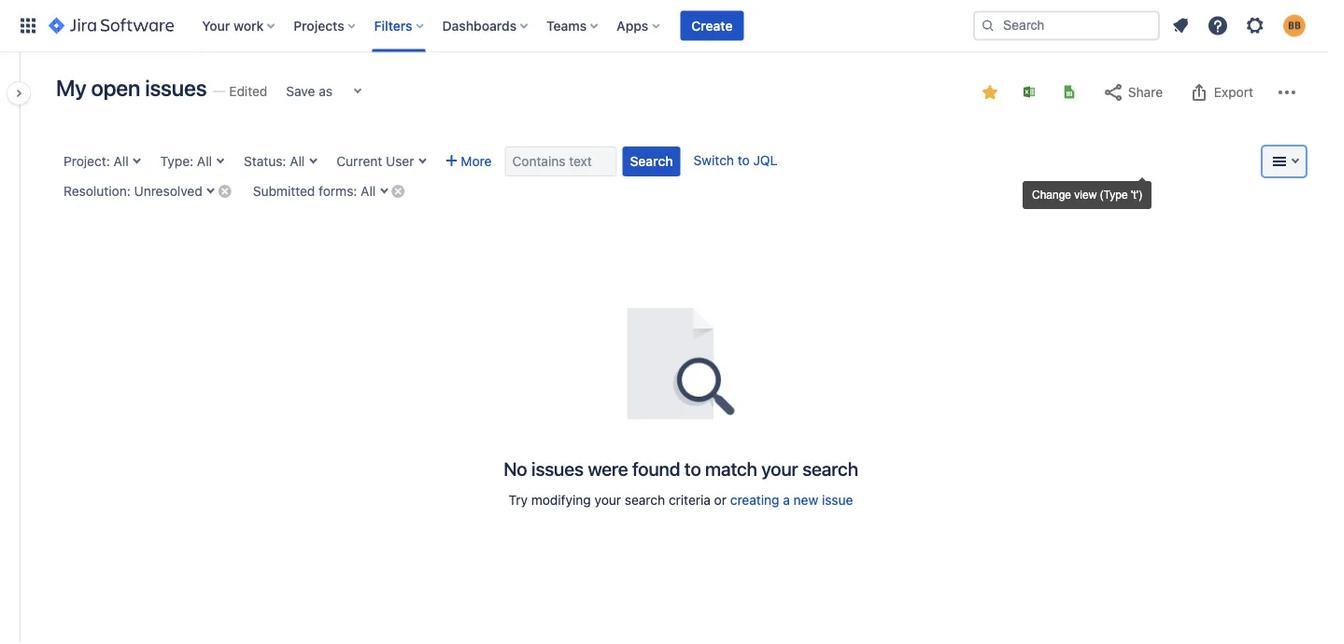 Task type: describe. For each thing, give the bounding box(es) containing it.
dashboards
[[443, 18, 517, 33]]

open
[[91, 75, 140, 101]]

projects
[[294, 18, 344, 33]]

your work
[[202, 18, 264, 33]]

switch to jql
[[694, 153, 778, 168]]

all for type: all
[[197, 154, 212, 169]]

export
[[1215, 85, 1254, 100]]

were
[[588, 458, 628, 480]]

your
[[202, 18, 230, 33]]

search button
[[623, 147, 681, 177]]

remove criteria image for submitted forms: all
[[391, 184, 406, 199]]

teams
[[547, 18, 587, 33]]

all for project: all
[[114, 154, 129, 169]]

more
[[461, 154, 492, 169]]

apps button
[[611, 11, 668, 41]]

appswitcher icon image
[[17, 14, 39, 37]]

1 horizontal spatial search
[[803, 458, 859, 480]]

or
[[715, 493, 727, 508]]

current
[[337, 154, 382, 169]]

issue
[[822, 493, 854, 508]]

dashboards button
[[437, 11, 536, 41]]

settings image
[[1245, 14, 1267, 37]]

edited
[[229, 84, 268, 99]]

primary element
[[11, 0, 974, 52]]

all for status: all
[[290, 154, 305, 169]]

filters button
[[369, 11, 431, 41]]

status:
[[244, 154, 286, 169]]

more button
[[439, 147, 499, 177]]

Search field
[[974, 11, 1161, 41]]

unresolved
[[134, 184, 203, 199]]

search image
[[981, 18, 996, 33]]

change view (type 't')
[[1033, 189, 1143, 201]]

resolution:
[[64, 184, 131, 199]]

forms:
[[319, 184, 357, 199]]

export button
[[1179, 78, 1263, 107]]

save as button
[[277, 77, 342, 107]]

1 vertical spatial issues
[[532, 458, 584, 480]]

search
[[630, 154, 673, 169]]

0 vertical spatial issues
[[145, 75, 207, 101]]

1 vertical spatial search
[[625, 493, 666, 508]]

status: all
[[244, 154, 305, 169]]

notifications image
[[1170, 14, 1192, 37]]

project:
[[64, 154, 110, 169]]

your profile and settings image
[[1284, 14, 1306, 37]]

small image
[[983, 85, 998, 100]]

modifying
[[532, 493, 591, 508]]

try modifying your search criteria or creating a new issue
[[509, 493, 854, 508]]

a
[[783, 493, 790, 508]]



Task type: vqa. For each thing, say whether or not it's contained in the screenshot.
Status: All
yes



Task type: locate. For each thing, give the bounding box(es) containing it.
current user button
[[329, 147, 433, 177]]

match
[[706, 458, 758, 480]]

0 vertical spatial to
[[738, 153, 750, 168]]

creating a new issue link
[[731, 493, 854, 508]]

open in google sheets image
[[1063, 85, 1077, 100]]

as
[[319, 84, 333, 99]]

my open issues
[[56, 75, 207, 101]]

1 horizontal spatial your
[[762, 458, 799, 480]]

search up issue
[[803, 458, 859, 480]]

change view (type 't') tooltip
[[1020, 178, 1156, 213]]

share link
[[1093, 78, 1173, 107]]

jira software image
[[49, 14, 174, 37], [49, 14, 174, 37]]

share
[[1129, 85, 1163, 100]]

your work button
[[196, 11, 282, 41]]

1 vertical spatial to
[[685, 458, 701, 480]]

1 horizontal spatial remove criteria image
[[391, 184, 406, 199]]

try
[[509, 493, 528, 508]]

found
[[633, 458, 681, 480]]

projects button
[[288, 11, 363, 41]]

Search issues using keywords text field
[[505, 147, 617, 177]]

0 horizontal spatial search
[[625, 493, 666, 508]]

submitted forms: all
[[253, 184, 376, 199]]

project: all
[[64, 154, 129, 169]]

0 horizontal spatial your
[[595, 493, 621, 508]]

2 remove criteria image from the left
[[391, 184, 406, 199]]

my
[[56, 75, 86, 101]]

create button
[[681, 11, 744, 41]]

1 remove criteria image from the left
[[217, 184, 232, 199]]

issues up modifying
[[532, 458, 584, 480]]

create
[[692, 18, 733, 33]]

your up a
[[762, 458, 799, 480]]

't')
[[1132, 189, 1143, 201]]

to
[[738, 153, 750, 168], [685, 458, 701, 480]]

resolution: unresolved
[[64, 184, 203, 199]]

no
[[504, 458, 528, 480]]

search down found
[[625, 493, 666, 508]]

switch to jql link
[[694, 153, 778, 168]]

issues right open
[[145, 75, 207, 101]]

your
[[762, 458, 799, 480], [595, 493, 621, 508]]

all right forms:
[[361, 184, 376, 199]]

submitted
[[253, 184, 315, 199]]

filters
[[374, 18, 413, 33]]

to left jql
[[738, 153, 750, 168]]

remove criteria image right unresolved in the top left of the page
[[217, 184, 232, 199]]

creating
[[731, 493, 780, 508]]

type:
[[160, 154, 194, 169]]

no issues were found to match your search
[[504, 458, 859, 480]]

banner
[[0, 0, 1329, 52]]

1 horizontal spatial to
[[738, 153, 750, 168]]

remove criteria image
[[217, 184, 232, 199], [391, 184, 406, 199]]

to up criteria
[[685, 458, 701, 480]]

type: all
[[160, 154, 212, 169]]

your down were
[[595, 493, 621, 508]]

0 vertical spatial your
[[762, 458, 799, 480]]

apps
[[617, 18, 649, 33]]

1 vertical spatial your
[[595, 493, 621, 508]]

save as
[[286, 84, 333, 99]]

0 horizontal spatial to
[[685, 458, 701, 480]]

view
[[1075, 189, 1097, 201]]

jql
[[754, 153, 778, 168]]

1 horizontal spatial issues
[[532, 458, 584, 480]]

criteria
[[669, 493, 711, 508]]

all right status:
[[290, 154, 305, 169]]

(type
[[1101, 189, 1129, 201]]

user
[[386, 154, 414, 169]]

work
[[234, 18, 264, 33]]

banner containing your work
[[0, 0, 1329, 52]]

remove criteria image down user
[[391, 184, 406, 199]]

save
[[286, 84, 315, 99]]

0 horizontal spatial issues
[[145, 75, 207, 101]]

teams button
[[541, 11, 606, 41]]

open in microsoft excel image
[[1022, 85, 1037, 100]]

all up "resolution: unresolved"
[[114, 154, 129, 169]]

remove criteria image for resolution: unresolved
[[217, 184, 232, 199]]

help image
[[1207, 14, 1230, 37]]

switch
[[694, 153, 734, 168]]

current user
[[337, 154, 414, 169]]

all right type:
[[197, 154, 212, 169]]

all
[[114, 154, 129, 169], [197, 154, 212, 169], [290, 154, 305, 169], [361, 184, 376, 199]]

0 horizontal spatial remove criteria image
[[217, 184, 232, 199]]

0 vertical spatial search
[[803, 458, 859, 480]]

issues
[[145, 75, 207, 101], [532, 458, 584, 480]]

sidebar navigation image
[[0, 75, 41, 112]]

new
[[794, 493, 819, 508]]

search
[[803, 458, 859, 480], [625, 493, 666, 508]]

change
[[1033, 189, 1072, 201]]



